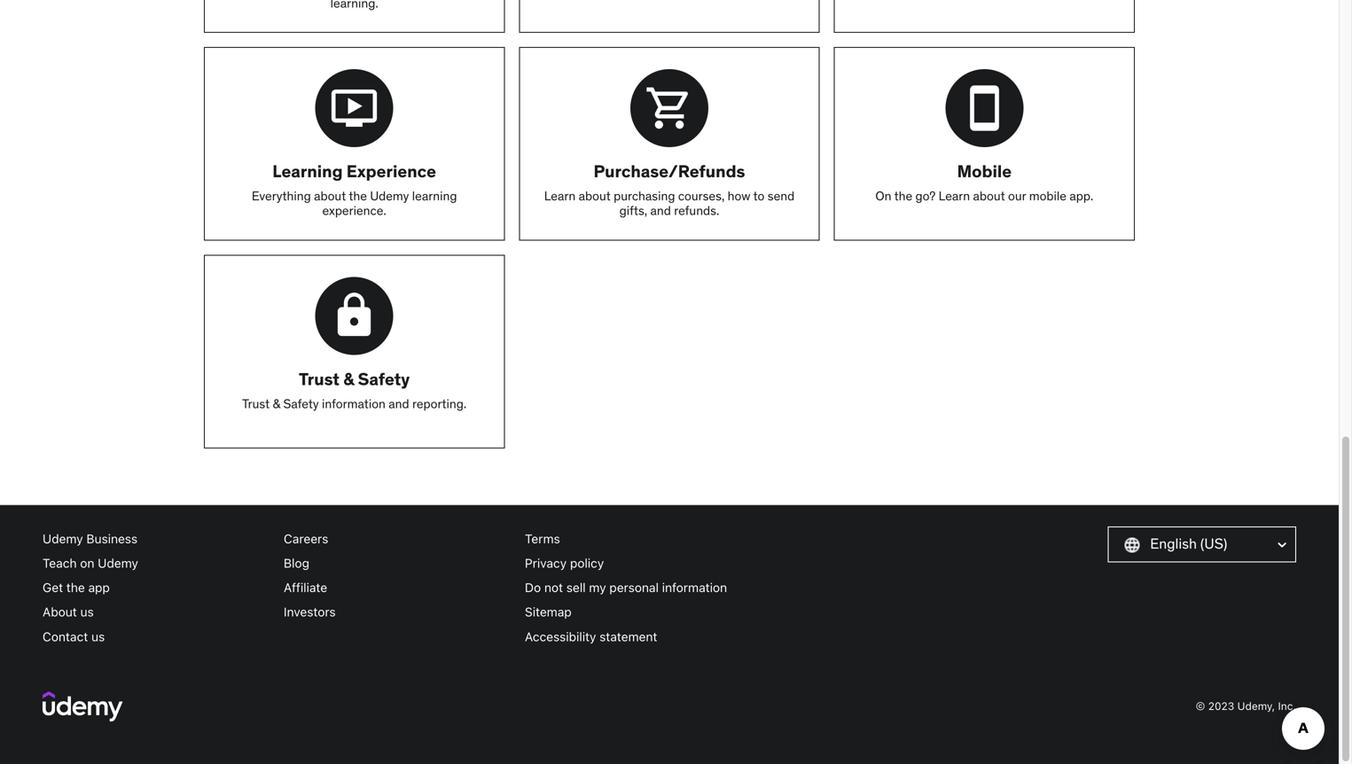 Task type: describe. For each thing, give the bounding box(es) containing it.
about inside purchase/refunds learn about purchasing courses, how to send gifts, and refunds.
[[579, 188, 611, 204]]

affiliate link
[[284, 576, 511, 600]]

accessibility statement
[[525, 630, 658, 644]]

0 vertical spatial safety
[[358, 369, 410, 390]]

information inside trust & safety trust & safety information and reporting.
[[322, 396, 386, 412]]

terms
[[525, 532, 560, 546]]

about
[[43, 605, 77, 620]]

learning
[[273, 161, 343, 182]]

contact
[[43, 630, 88, 644]]

0 horizontal spatial udemy
[[43, 532, 83, 546]]

on
[[80, 556, 94, 571]]

and inside purchase/refunds learn about purchasing courses, how to send gifts, and refunds.
[[651, 203, 671, 219]]

mobile
[[1030, 188, 1067, 204]]

©
[[1196, 700, 1206, 713]]

careers
[[284, 532, 329, 546]]

how
[[728, 188, 751, 204]]

© 2023 udemy, inc.
[[1196, 700, 1297, 713]]

statement
[[600, 630, 658, 644]]

investors
[[284, 605, 336, 620]]

0 horizontal spatial the
[[66, 581, 85, 595]]

business
[[86, 532, 138, 546]]

trust logo image
[[316, 277, 394, 355]]

1 vertical spatial information
[[662, 581, 728, 595]]

app.
[[1070, 188, 1094, 204]]

mobile logo image
[[946, 69, 1024, 147]]

get the app
[[43, 581, 110, 595]]

send
[[768, 188, 795, 204]]

purchase logo image
[[631, 69, 709, 147]]

learn inside purchase/refunds learn about purchasing courses, how to send gifts, and refunds.
[[544, 188, 576, 204]]

trust & safety trust & safety information and reporting.
[[242, 369, 467, 412]]

sitemap link
[[525, 600, 752, 625]]

purchase/refunds
[[594, 161, 746, 182]]

udemy business link
[[43, 527, 270, 551]]

teach
[[43, 556, 77, 571]]

do
[[525, 581, 541, 595]]

personal
[[610, 581, 659, 595]]

us for contact us
[[91, 630, 105, 644]]

courses,
[[679, 188, 725, 204]]

udemy image
[[43, 692, 123, 722]]

learning experience everything about the udemy learning experience.
[[252, 161, 457, 219]]

teach on udemy
[[43, 556, 138, 571]]

go?
[[916, 188, 936, 204]]

1 horizontal spatial trust
[[299, 369, 340, 390]]

refunds.
[[674, 203, 720, 219]]

(us)
[[1201, 535, 1228, 553]]

our
[[1009, 188, 1027, 204]]

get
[[43, 581, 63, 595]]

gifts,
[[620, 203, 648, 219]]

udemy business
[[43, 532, 138, 546]]

not
[[545, 581, 563, 595]]

mobile on the go? learn about our mobile app.
[[876, 161, 1094, 204]]

everything
[[252, 188, 311, 204]]

affiliate
[[284, 581, 327, 595]]

main content containing learning experience
[[0, 0, 1340, 505]]

privacy
[[525, 556, 567, 571]]

0 horizontal spatial &
[[273, 396, 280, 412]]

get the app link
[[43, 576, 270, 600]]

privacy policy
[[525, 556, 604, 571]]



Task type: locate. For each thing, give the bounding box(es) containing it.
1 horizontal spatial information
[[662, 581, 728, 595]]

udemy inside learning experience everything about the udemy learning experience.
[[370, 188, 409, 204]]

english
[[1151, 535, 1198, 553]]

main content
[[0, 0, 1340, 505]]

privacy policy link
[[525, 551, 752, 576]]

2 horizontal spatial udemy
[[370, 188, 409, 204]]

english (us) link
[[1109, 527, 1297, 563]]

contact us link
[[43, 625, 270, 649]]

0 horizontal spatial safety
[[283, 396, 319, 412]]

1 horizontal spatial the
[[349, 188, 367, 204]]

1 vertical spatial trust
[[242, 396, 270, 412]]

udemy inside 'link'
[[98, 556, 138, 571]]

about inside mobile on the go? learn about our mobile app.
[[974, 188, 1006, 204]]

1 vertical spatial udemy
[[43, 532, 83, 546]]

0 vertical spatial trust
[[299, 369, 340, 390]]

about us link
[[43, 600, 270, 625]]

careers link
[[284, 527, 511, 551]]

learn inside mobile on the go? learn about our mobile app.
[[939, 188, 971, 204]]

sell
[[567, 581, 586, 595]]

1 horizontal spatial learn
[[939, 188, 971, 204]]

teach on udemy link
[[43, 551, 270, 576]]

the down experience
[[349, 188, 367, 204]]

1 horizontal spatial and
[[651, 203, 671, 219]]

2 horizontal spatial the
[[895, 188, 913, 204]]

mobile
[[958, 161, 1012, 182]]

purchasing
[[614, 188, 676, 204]]

about inside learning experience everything about the udemy learning experience.
[[314, 188, 346, 204]]

experience.
[[322, 203, 387, 219]]

udemy up teach
[[43, 532, 83, 546]]

3 about from the left
[[974, 188, 1006, 204]]

udemy down business
[[98, 556, 138, 571]]

do not sell my personal information link
[[525, 576, 752, 600]]

0 vertical spatial &
[[343, 369, 354, 390]]

the right get
[[66, 581, 85, 595]]

about down the learning
[[314, 188, 346, 204]]

course taking logo image
[[316, 69, 394, 147]]

udemy down experience
[[370, 188, 409, 204]]

the inside learning experience everything about the udemy learning experience.
[[349, 188, 367, 204]]

the inside mobile on the go? learn about our mobile app.
[[895, 188, 913, 204]]

1 vertical spatial and
[[389, 396, 410, 412]]

learn left gifts,
[[544, 188, 576, 204]]

terms link
[[525, 527, 752, 551]]

1 vertical spatial safety
[[283, 396, 319, 412]]

reporting.
[[413, 396, 467, 412]]

2 about from the left
[[579, 188, 611, 204]]

us for about us
[[80, 605, 94, 620]]

and inside trust & safety trust & safety information and reporting.
[[389, 396, 410, 412]]

about left gifts,
[[579, 188, 611, 204]]

on
[[876, 188, 892, 204]]

0 horizontal spatial trust
[[242, 396, 270, 412]]

1 horizontal spatial safety
[[358, 369, 410, 390]]

about us
[[43, 605, 94, 620]]

sitemap
[[525, 605, 572, 620]]

information
[[322, 396, 386, 412], [662, 581, 728, 595]]

contact us
[[43, 630, 105, 644]]

blog
[[284, 556, 310, 571]]

0 vertical spatial udemy
[[370, 188, 409, 204]]

0 vertical spatial and
[[651, 203, 671, 219]]

udemy,
[[1238, 700, 1276, 713]]

&
[[343, 369, 354, 390], [273, 396, 280, 412]]

udemy
[[370, 188, 409, 204], [43, 532, 83, 546], [98, 556, 138, 571]]

purchase/refunds learn about purchasing courses, how to send gifts, and refunds.
[[544, 161, 795, 219]]

policy
[[570, 556, 604, 571]]

2023
[[1209, 700, 1235, 713]]

accessibility
[[525, 630, 597, 644]]

1 about from the left
[[314, 188, 346, 204]]

do not sell my personal information
[[525, 581, 728, 595]]

app
[[88, 581, 110, 595]]

learn right go?
[[939, 188, 971, 204]]

1 learn from the left
[[544, 188, 576, 204]]

the
[[349, 188, 367, 204], [895, 188, 913, 204], [66, 581, 85, 595]]

us inside 'link'
[[91, 630, 105, 644]]

1 horizontal spatial &
[[343, 369, 354, 390]]

information left the reporting.
[[322, 396, 386, 412]]

0 vertical spatial us
[[80, 605, 94, 620]]

to
[[754, 188, 765, 204]]

my
[[589, 581, 606, 595]]

investors link
[[284, 600, 511, 625]]

2 vertical spatial udemy
[[98, 556, 138, 571]]

experience
[[347, 161, 436, 182]]

english (us)
[[1151, 535, 1228, 553]]

and left the reporting.
[[389, 396, 410, 412]]

1 horizontal spatial about
[[579, 188, 611, 204]]

information right personal
[[662, 581, 728, 595]]

learn
[[544, 188, 576, 204], [939, 188, 971, 204]]

safety
[[358, 369, 410, 390], [283, 396, 319, 412]]

0 horizontal spatial about
[[314, 188, 346, 204]]

the right on
[[895, 188, 913, 204]]

trust
[[299, 369, 340, 390], [242, 396, 270, 412]]

1 vertical spatial us
[[91, 630, 105, 644]]

0 horizontal spatial learn
[[544, 188, 576, 204]]

us
[[80, 605, 94, 620], [91, 630, 105, 644]]

us down the get the app
[[80, 605, 94, 620]]

and right gifts,
[[651, 203, 671, 219]]

about down mobile
[[974, 188, 1006, 204]]

2 learn from the left
[[939, 188, 971, 204]]

1 horizontal spatial udemy
[[98, 556, 138, 571]]

2 horizontal spatial about
[[974, 188, 1006, 204]]

learning
[[412, 188, 457, 204]]

inc.
[[1279, 700, 1297, 713]]

and
[[651, 203, 671, 219], [389, 396, 410, 412]]

0 horizontal spatial information
[[322, 396, 386, 412]]

0 vertical spatial information
[[322, 396, 386, 412]]

blog link
[[284, 551, 511, 576]]

accessibility statement link
[[525, 625, 752, 649]]

1 vertical spatial &
[[273, 396, 280, 412]]

0 horizontal spatial and
[[389, 396, 410, 412]]

about
[[314, 188, 346, 204], [579, 188, 611, 204], [974, 188, 1006, 204]]

us right contact
[[91, 630, 105, 644]]



Task type: vqa. For each thing, say whether or not it's contained in the screenshot.
Accessibility statement
yes



